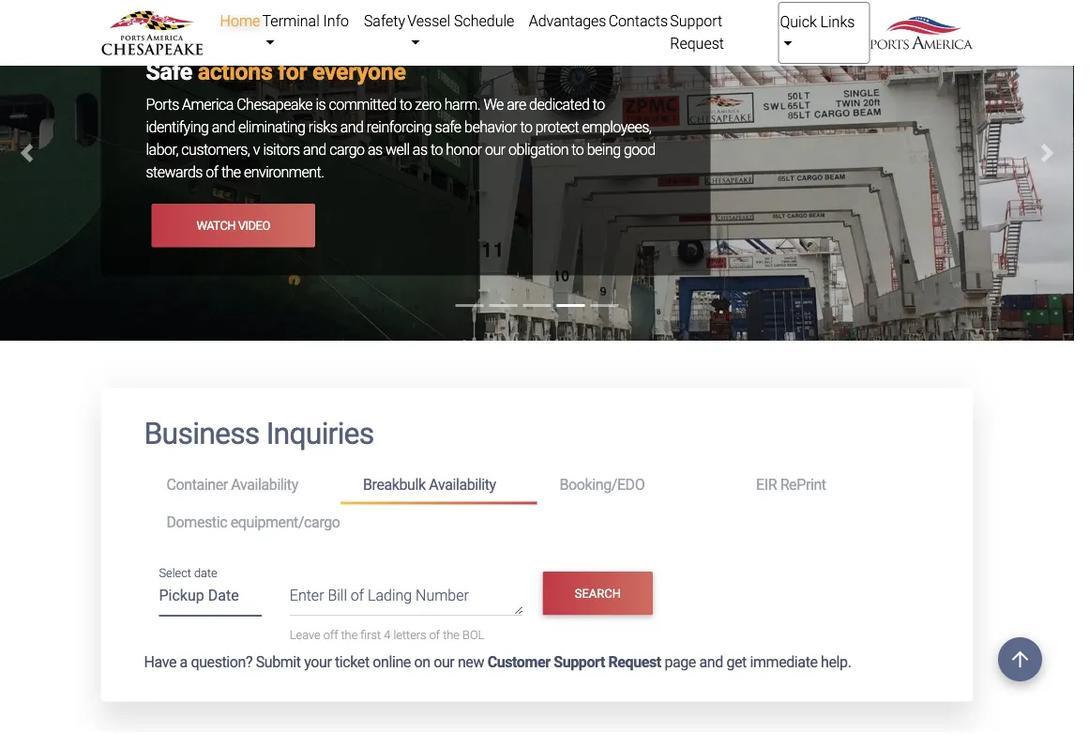 Task type: vqa. For each thing, say whether or not it's contained in the screenshot.
9/29/2023 - 10/5/2023
no



Task type: locate. For each thing, give the bounding box(es) containing it.
1 vertical spatial of
[[351, 586, 364, 604]]

labor,
[[146, 141, 178, 158]]

0 vertical spatial request
[[670, 34, 724, 52]]

safe
[[435, 118, 461, 136]]

1 as from the left
[[368, 141, 383, 158]]

booking/edo link
[[537, 467, 734, 502]]

0 vertical spatial of
[[206, 163, 218, 181]]

and down 'risks'
[[303, 141, 326, 158]]

support
[[670, 12, 723, 30], [554, 653, 605, 671]]

dedicated
[[529, 95, 590, 113]]

contacts link
[[608, 2, 669, 39]]

support right contacts link
[[670, 12, 723, 30]]

immediate
[[750, 653, 818, 671]]

for
[[278, 58, 307, 85]]

as right well
[[413, 141, 428, 158]]

1 horizontal spatial availability
[[429, 475, 496, 493]]

and up cargo
[[340, 118, 364, 136]]

schedule
[[454, 12, 515, 30]]

2 availability from the left
[[429, 475, 496, 493]]

1 vertical spatial our
[[434, 653, 455, 671]]

1 horizontal spatial of
[[351, 586, 364, 604]]

everyone
[[313, 58, 406, 85]]

0 horizontal spatial of
[[206, 163, 218, 181]]

submit
[[256, 653, 301, 671]]

page
[[665, 653, 696, 671]]

of right letters
[[430, 627, 440, 642]]

our
[[485, 141, 506, 158], [434, 653, 455, 671]]

1 vertical spatial support
[[554, 653, 605, 671]]

1 horizontal spatial as
[[413, 141, 428, 158]]

video
[[238, 218, 270, 232]]

support inside advantages contacts support request
[[670, 12, 723, 30]]

0 horizontal spatial the
[[221, 163, 241, 181]]

new
[[458, 653, 484, 671]]

1 horizontal spatial request
[[670, 34, 724, 52]]

and left get on the bottom of the page
[[700, 653, 724, 671]]

obligation
[[509, 141, 569, 158]]

1 horizontal spatial our
[[485, 141, 506, 158]]

the inside ports america chesapeake is committed to zero harm. we are dedicated to identifying and                         eliminating risks and reinforcing safe behavior to protect employees, labor, customers, v                         isitors and cargo as well as to honor our obligation to being good stewards of the environment.
[[221, 163, 241, 181]]

eir
[[757, 475, 777, 493]]

eliminating
[[238, 118, 305, 136]]

to up employees,
[[593, 95, 605, 113]]

home
[[220, 12, 260, 30]]

vessel
[[408, 12, 451, 30]]

quick
[[780, 13, 817, 31]]

select
[[159, 566, 191, 580]]

breakbulk
[[363, 475, 426, 493]]

request left page
[[609, 653, 662, 671]]

the right "off" on the bottom left of page
[[341, 627, 358, 642]]

eir reprint
[[757, 475, 827, 493]]

of inside ports america chesapeake is committed to zero harm. we are dedicated to identifying and                         eliminating risks and reinforcing safe behavior to protect employees, labor, customers, v                         isitors and cargo as well as to honor our obligation to being good stewards of the environment.
[[206, 163, 218, 181]]

number
[[416, 586, 469, 604]]

request
[[670, 34, 724, 52], [609, 653, 662, 671]]

ports america chesapeake is committed to zero harm. we are dedicated to identifying and                         eliminating risks and reinforcing safe behavior to protect employees, labor, customers, v                         isitors and cargo as well as to honor our obligation to being good stewards of the environment.
[[146, 95, 656, 181]]

our right on
[[434, 653, 455, 671]]

2 as from the left
[[413, 141, 428, 158]]

as
[[368, 141, 383, 158], [413, 141, 428, 158]]

safety image
[[0, 0, 1075, 429]]

customers,
[[181, 141, 250, 158]]

watch video
[[197, 218, 270, 232]]

2 vertical spatial of
[[430, 627, 440, 642]]

0 horizontal spatial as
[[368, 141, 383, 158]]

cargo
[[330, 141, 365, 158]]

environment.
[[244, 163, 324, 181]]

0 vertical spatial support
[[670, 12, 723, 30]]

letters
[[394, 627, 427, 642]]

honor
[[446, 141, 482, 158]]

inquiries
[[266, 416, 374, 451]]

the
[[221, 163, 241, 181], [341, 627, 358, 642], [443, 627, 460, 642]]

request right contacts link
[[670, 34, 724, 52]]

reprint
[[781, 475, 827, 493]]

1 availability from the left
[[231, 475, 298, 493]]

to down "are"
[[520, 118, 533, 136]]

get
[[727, 653, 747, 671]]

0 horizontal spatial our
[[434, 653, 455, 671]]

of
[[206, 163, 218, 181], [351, 586, 364, 604], [430, 627, 440, 642]]

stewards
[[146, 163, 203, 181]]

1 horizontal spatial support
[[670, 12, 723, 30]]

and up customers,
[[212, 118, 235, 136]]

container
[[167, 475, 228, 493]]

support right customer
[[554, 653, 605, 671]]

availability up domestic equipment/cargo
[[231, 475, 298, 493]]

our down 'behavior'
[[485, 141, 506, 158]]

2 horizontal spatial of
[[430, 627, 440, 642]]

availability right breakbulk
[[429, 475, 496, 493]]

as left well
[[368, 141, 383, 158]]

0 horizontal spatial request
[[609, 653, 662, 671]]

protect
[[536, 118, 579, 136]]

terminal
[[262, 12, 320, 30]]

risks
[[309, 118, 337, 136]]

equipment/cargo
[[231, 513, 340, 531]]

2 horizontal spatial the
[[443, 627, 460, 642]]

0 horizontal spatial availability
[[231, 475, 298, 493]]

of down customers,
[[206, 163, 218, 181]]

is
[[316, 95, 326, 113]]

reinforcing
[[367, 118, 432, 136]]

actions
[[198, 58, 273, 85]]

the left bol
[[443, 627, 460, 642]]

availability for container availability
[[231, 475, 298, 493]]

0 vertical spatial our
[[485, 141, 506, 158]]

1 horizontal spatial the
[[341, 627, 358, 642]]

question?
[[191, 653, 253, 671]]

of right bill
[[351, 586, 364, 604]]

on
[[414, 653, 431, 671]]

home link
[[219, 2, 261, 39]]

to
[[400, 95, 412, 113], [593, 95, 605, 113], [520, 118, 533, 136], [431, 141, 443, 158], [572, 141, 584, 158]]

the down customers,
[[221, 163, 241, 181]]

ports
[[146, 95, 179, 113]]

off
[[324, 627, 338, 642]]

domestic
[[167, 513, 227, 531]]



Task type: describe. For each thing, give the bounding box(es) containing it.
well
[[386, 141, 410, 158]]

info
[[323, 12, 349, 30]]

safety link
[[363, 2, 407, 39]]

harm.
[[445, 95, 481, 113]]

bol
[[463, 627, 485, 642]]

to left zero
[[400, 95, 412, 113]]

ticket
[[335, 653, 370, 671]]

bill
[[328, 586, 347, 604]]

container availability link
[[144, 467, 341, 502]]

1 vertical spatial request
[[609, 653, 662, 671]]

breakbulk availability
[[363, 475, 496, 493]]

first
[[361, 627, 381, 642]]

4
[[384, 627, 391, 642]]

business inquiries
[[144, 416, 374, 451]]

contacts
[[609, 12, 668, 30]]

customer
[[488, 653, 551, 671]]

eir reprint link
[[734, 467, 931, 502]]

go to top image
[[999, 637, 1043, 681]]

availability for breakbulk availability
[[429, 475, 496, 493]]

good
[[624, 141, 656, 158]]

support request link
[[669, 2, 778, 62]]

terminal info link
[[261, 2, 363, 62]]

safety
[[364, 12, 406, 30]]

employees,
[[582, 118, 652, 136]]

quick links link
[[778, 2, 871, 64]]

lading
[[368, 586, 412, 604]]

Enter Bill of Lading Number text field
[[290, 584, 523, 616]]

watch video link
[[152, 204, 315, 247]]

date
[[194, 566, 217, 580]]

identifying
[[146, 118, 209, 136]]

breakbulk availability link
[[341, 467, 537, 504]]

search
[[575, 586, 621, 600]]

america
[[182, 95, 234, 113]]

leave off the first 4 letters of the bol
[[290, 627, 485, 642]]

quick links
[[780, 13, 855, 31]]

help.
[[821, 653, 852, 671]]

have
[[144, 653, 176, 671]]

isitors
[[263, 141, 300, 158]]

safe actions for everyone
[[146, 58, 406, 85]]

we
[[484, 95, 504, 113]]

are
[[507, 95, 526, 113]]

online
[[373, 653, 411, 671]]

committed
[[329, 95, 397, 113]]

behavior
[[465, 118, 517, 136]]

select date
[[159, 566, 217, 580]]

advantages contacts support request
[[529, 12, 724, 52]]

leave
[[290, 627, 321, 642]]

vessel schedule link
[[407, 2, 528, 62]]

Select date text field
[[159, 579, 262, 616]]

v
[[253, 141, 260, 158]]

our inside ports america chesapeake is committed to zero harm. we are dedicated to identifying and                         eliminating risks and reinforcing safe behavior to protect employees, labor, customers, v                         isitors and cargo as well as to honor our obligation to being good stewards of the environment.
[[485, 141, 506, 158]]

zero
[[415, 95, 441, 113]]

safe
[[146, 58, 192, 85]]

domestic equipment/cargo
[[167, 513, 340, 531]]

home terminal info
[[220, 12, 349, 30]]

booking/edo
[[560, 475, 645, 493]]

search button
[[543, 572, 653, 615]]

links
[[821, 13, 855, 31]]

watch
[[197, 218, 236, 232]]

0 horizontal spatial support
[[554, 653, 605, 671]]

customer support request link
[[488, 653, 662, 671]]

a
[[180, 653, 188, 671]]

domestic equipment/cargo link
[[144, 504, 931, 539]]

container availability
[[167, 475, 298, 493]]

have a question? submit your ticket online on our new customer support request page and get immediate help.
[[144, 653, 852, 671]]

chesapeake
[[237, 95, 313, 113]]

to left the being on the right of page
[[572, 141, 584, 158]]

safety vessel schedule
[[364, 12, 515, 30]]

business
[[144, 416, 260, 451]]

to down safe
[[431, 141, 443, 158]]

your
[[304, 653, 332, 671]]

request inside advantages contacts support request
[[670, 34, 724, 52]]



